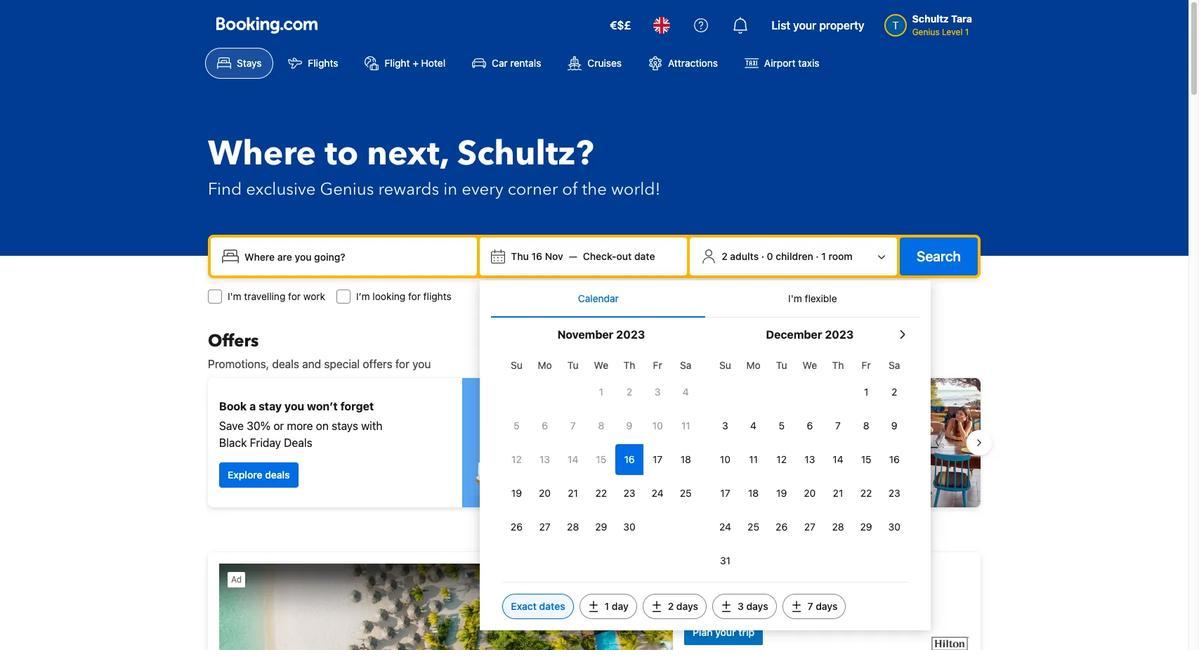 Task type: vqa. For each thing, say whether or not it's contained in the screenshot.
Deal
no



Task type: locate. For each thing, give the bounding box(es) containing it.
27 for the 27 option
[[805, 521, 816, 533]]

12 for 12 checkbox
[[512, 453, 522, 465]]

1 horizontal spatial 19
[[777, 487, 787, 499]]

on
[[316, 420, 329, 432]]

0 horizontal spatial grid
[[503, 351, 700, 543]]

november
[[558, 328, 614, 341]]

deals left and
[[272, 358, 299, 370]]

0 horizontal spatial 2023
[[617, 328, 645, 341]]

28 for 28 november 2023 option
[[567, 521, 579, 533]]

0 horizontal spatial 8
[[598, 420, 605, 432]]

1 day
[[605, 600, 629, 612]]

26 inside checkbox
[[776, 521, 788, 533]]

12
[[512, 453, 522, 465], [777, 453, 787, 465]]

9 inside option
[[627, 420, 633, 432]]

17 inside option
[[653, 453, 663, 465]]

3 right the 2 november 2023 option
[[655, 386, 661, 398]]

genius down to
[[320, 178, 374, 201]]

0 horizontal spatial 26
[[511, 521, 523, 533]]

20 right 19 checkbox
[[539, 487, 551, 499]]

25 inside option
[[680, 487, 692, 499]]

grid for december
[[711, 351, 909, 576]]

su up 5 november 2023 option
[[511, 359, 523, 371]]

11 right 10 december 2023 checkbox
[[749, 453, 758, 465]]

grid for november
[[503, 351, 700, 543]]

19 for 19 checkbox
[[512, 487, 522, 499]]

thu
[[511, 250, 529, 262]]

1 vertical spatial 4
[[751, 420, 757, 432]]

offering
[[707, 411, 747, 424]]

1 horizontal spatial th
[[833, 359, 844, 371]]

24 for 24 december 2023 option
[[720, 521, 732, 533]]

save
[[219, 420, 244, 432]]

1 horizontal spatial we
[[803, 359, 817, 371]]

car
[[492, 57, 508, 69]]

30 December 2023 checkbox
[[881, 512, 909, 543]]

1 inside option
[[599, 386, 604, 398]]

9 right the 8 december 2023 option
[[892, 420, 898, 432]]

find down 16 november 2023 option
[[620, 477, 640, 489]]

i'm
[[356, 290, 370, 302]]

22 inside 22 checkbox
[[861, 487, 872, 499]]

out
[[617, 250, 632, 262]]

18 for 18 option
[[748, 487, 759, 499]]

3 down 31 checkbox
[[738, 600, 744, 612]]

29 right 28 december 2023 checkbox
[[861, 521, 873, 533]]

1 horizontal spatial fr
[[862, 359, 871, 371]]

10 inside option
[[653, 420, 663, 432]]

28 right 27 option at the left bottom of page
[[567, 521, 579, 533]]

1 horizontal spatial 2023
[[825, 328, 854, 341]]

offers
[[363, 358, 393, 370]]

1 sa from the left
[[680, 359, 692, 371]]

6 inside option
[[807, 420, 813, 432]]

2 th from the left
[[833, 359, 844, 371]]

sa up 2 'checkbox'
[[889, 359, 901, 371]]

1 horizontal spatial mo
[[747, 359, 761, 371]]

18 left 19 option
[[748, 487, 759, 499]]

your right list
[[794, 19, 817, 32]]

24 inside option
[[720, 521, 732, 533]]

2 21 from the left
[[833, 487, 844, 499]]

fr up 1 december 2023 checkbox
[[862, 359, 871, 371]]

we down december 2023 at the right bottom
[[803, 359, 817, 371]]

26 left 27 option at the left bottom of page
[[511, 521, 523, 533]]

0 horizontal spatial 20
[[539, 487, 551, 499]]

16 cell
[[616, 441, 644, 475]]

1 27 from the left
[[539, 521, 551, 533]]

16 right 'thu'
[[532, 250, 543, 262]]

16 inside option
[[624, 453, 635, 465]]

2 grid from the left
[[711, 351, 909, 576]]

1 23 from the left
[[624, 487, 636, 499]]

1 vertical spatial 10
[[720, 453, 731, 465]]

11 inside option
[[682, 420, 691, 432]]

take
[[611, 391, 637, 404]]

14 inside 14 checkbox
[[833, 453, 844, 465]]

tu down november
[[568, 359, 579, 371]]

2 days from the left
[[747, 600, 769, 612]]

1 horizontal spatial 12
[[777, 453, 787, 465]]

many
[[671, 428, 698, 441]]

tab list
[[492, 280, 920, 318]]

su
[[511, 359, 523, 371], [720, 359, 731, 371]]

1 horizontal spatial 26
[[776, 521, 788, 533]]

8 inside option
[[598, 420, 605, 432]]

1 vertical spatial stay
[[650, 477, 670, 489]]

· left 0
[[762, 250, 765, 262]]

0 vertical spatial stay
[[259, 400, 282, 413]]

0 horizontal spatial 4
[[683, 386, 689, 398]]

won't
[[307, 400, 338, 413]]

4 up properties
[[683, 386, 689, 398]]

1 5 from the left
[[514, 420, 520, 432]]

24 inside checkbox
[[652, 487, 664, 499]]

19 inside checkbox
[[512, 487, 522, 499]]

27
[[539, 521, 551, 533], [805, 521, 816, 533]]

mo
[[538, 359, 552, 371], [747, 359, 761, 371]]

14 November 2023 checkbox
[[559, 444, 587, 475]]

2 right 1 december 2023 checkbox
[[892, 386, 898, 398]]

Where are you going? field
[[239, 244, 472, 269]]

1 tu from the left
[[568, 359, 579, 371]]

stay
[[259, 400, 282, 413], [650, 477, 670, 489]]

25 right 24 december 2023 option
[[748, 521, 760, 533]]

a
[[250, 400, 256, 413], [642, 477, 648, 489]]

your
[[794, 19, 817, 32], [639, 391, 664, 404]]

offers main content
[[197, 330, 992, 650]]

1 horizontal spatial 17
[[721, 487, 731, 499]]

1 14 from the left
[[568, 453, 579, 465]]

stay inside book a stay you won't forget save 30% or more on stays with black friday deals
[[259, 400, 282, 413]]

2 inside button
[[722, 250, 728, 262]]

6 left the 7 "checkbox"
[[807, 420, 813, 432]]

a for book
[[250, 400, 256, 413]]

8 inside option
[[864, 420, 870, 432]]

date
[[635, 250, 655, 262]]

1 horizontal spatial 13
[[805, 453, 815, 465]]

3 days
[[738, 600, 769, 612]]

9 December 2023 checkbox
[[881, 410, 909, 441]]

tu down december
[[776, 359, 788, 371]]

7 right 3 days
[[808, 600, 814, 612]]

5
[[514, 420, 520, 432], [779, 420, 785, 432]]

2 14 from the left
[[833, 453, 844, 465]]

1 20 from the left
[[539, 487, 551, 499]]

1 13 from the left
[[540, 453, 550, 465]]

0 vertical spatial 3
[[655, 386, 661, 398]]

21 right 20 checkbox
[[833, 487, 844, 499]]

1 horizontal spatial 18
[[748, 487, 759, 499]]

2
[[722, 250, 728, 262], [627, 386, 633, 398], [892, 386, 898, 398], [668, 600, 674, 612]]

12 right 11 december 2023 option
[[777, 453, 787, 465]]

i'm left 'travelling'
[[228, 290, 242, 302]]

1 horizontal spatial 10
[[720, 453, 731, 465]]

1 horizontal spatial 16
[[624, 453, 635, 465]]

0 horizontal spatial mo
[[538, 359, 552, 371]]

12 inside "12 december 2023" checkbox
[[777, 453, 787, 465]]

7 inside checkbox
[[571, 420, 576, 432]]

i'm for i'm travelling for work
[[228, 290, 242, 302]]

thu 16 nov button
[[506, 244, 569, 269]]

5 inside option
[[514, 420, 520, 432]]

0 horizontal spatial 11
[[682, 420, 691, 432]]

december 2023
[[766, 328, 854, 341]]

3 right at
[[723, 420, 729, 432]]

at
[[701, 428, 711, 441]]

1 horizontal spatial your
[[794, 19, 817, 32]]

2 8 from the left
[[864, 420, 870, 432]]

1 left room
[[822, 250, 826, 262]]

11 left at
[[682, 420, 691, 432]]

25 right 24 november 2023 checkbox
[[680, 487, 692, 499]]

search button
[[900, 238, 978, 275]]

24 November 2023 checkbox
[[644, 478, 672, 509]]

21 for 21 december 2023 option
[[833, 487, 844, 499]]

0 horizontal spatial find
[[208, 178, 242, 201]]

2023 for december 2023
[[825, 328, 854, 341]]

1 21 from the left
[[568, 487, 578, 499]]

12 November 2023 checkbox
[[503, 444, 531, 475]]

6 December 2023 checkbox
[[796, 410, 824, 441]]

2 23 from the left
[[889, 487, 901, 499]]

1 22 from the left
[[596, 487, 607, 499]]

tu for december
[[776, 359, 788, 371]]

11 for 11 december 2023 option
[[749, 453, 758, 465]]

21 inside option
[[833, 487, 844, 499]]

1 horizontal spatial 29
[[861, 521, 873, 533]]

2 su from the left
[[720, 359, 731, 371]]

1 horizontal spatial 21
[[833, 487, 844, 499]]

10 November 2023 checkbox
[[644, 410, 672, 441]]

schultz
[[913, 13, 949, 25]]

0 horizontal spatial 22
[[596, 487, 607, 499]]

13 left the 14 option
[[540, 453, 550, 465]]

1 horizontal spatial sa
[[889, 359, 901, 371]]

0 vertical spatial 17
[[653, 453, 663, 465]]

advertisement region
[[208, 552, 981, 650]]

17 for 17 checkbox on the right of the page
[[721, 487, 731, 499]]

24
[[652, 487, 664, 499], [720, 521, 732, 533]]

14 left '15 december 2023' option
[[833, 453, 844, 465]]

6 left 7 checkbox
[[542, 420, 548, 432]]

for left flights at the top
[[408, 290, 421, 302]]

2 22 from the left
[[861, 487, 872, 499]]

21 December 2023 checkbox
[[824, 478, 853, 509]]

exclusive
[[246, 178, 316, 201]]

0 horizontal spatial i'm
[[228, 290, 242, 302]]

21 right 20 november 2023 option
[[568, 487, 578, 499]]

2 28 from the left
[[832, 521, 844, 533]]

2 left adults
[[722, 250, 728, 262]]

27 inside option
[[805, 521, 816, 533]]

1 9 from the left
[[627, 420, 633, 432]]

26 November 2023 checkbox
[[503, 512, 531, 543]]

2 12 from the left
[[777, 453, 787, 465]]

2 horizontal spatial 7
[[836, 420, 841, 432]]

1 vertical spatial your
[[639, 391, 664, 404]]

23 December 2023 checkbox
[[881, 478, 909, 509]]

0 horizontal spatial fr
[[653, 359, 663, 371]]

· right children
[[816, 250, 819, 262]]

24 left 25 december 2023 option
[[720, 521, 732, 533]]

a inside book a stay you won't forget save 30% or more on stays with black friday deals
[[250, 400, 256, 413]]

1 horizontal spatial 4
[[751, 420, 757, 432]]

1 fr from the left
[[653, 359, 663, 371]]

23 inside '23' checkbox
[[889, 487, 901, 499]]

17 for "17" option
[[653, 453, 663, 465]]

0 vertical spatial 18
[[681, 453, 691, 465]]

30 inside 30 december 2023 'checkbox'
[[889, 521, 901, 533]]

22 right 21 november 2023 "checkbox"
[[596, 487, 607, 499]]

1 15 from the left
[[596, 453, 607, 465]]

0 horizontal spatial 21
[[568, 487, 578, 499]]

nov
[[545, 250, 563, 262]]

i'm left flexible
[[789, 292, 802, 304]]

7 days
[[808, 600, 838, 612]]

8 left term
[[598, 420, 605, 432]]

17 down stays, at the right
[[653, 453, 663, 465]]

7 December 2023 checkbox
[[824, 410, 853, 441]]

8
[[598, 420, 605, 432], [864, 420, 870, 432]]

29
[[595, 521, 607, 533], [861, 521, 873, 533]]

0 horizontal spatial 16
[[532, 250, 543, 262]]

1 horizontal spatial ·
[[816, 250, 819, 262]]

10 inside checkbox
[[720, 453, 731, 465]]

28 for 28 december 2023 checkbox
[[832, 521, 844, 533]]

tu for november
[[568, 359, 579, 371]]

0 horizontal spatial 29
[[595, 521, 607, 533]]

sa up 4 november 2023 option
[[680, 359, 692, 371]]

2 sa from the left
[[889, 359, 901, 371]]

1 · from the left
[[762, 250, 765, 262]]

1 horizontal spatial 27
[[805, 521, 816, 533]]

reduced
[[714, 428, 756, 441]]

5 left 6 november 2023 'option'
[[514, 420, 520, 432]]

1 vertical spatial 18
[[748, 487, 759, 499]]

0 vertical spatial 11
[[682, 420, 691, 432]]

10 down reduced
[[720, 453, 731, 465]]

0 horizontal spatial 15
[[596, 453, 607, 465]]

19 left 20 november 2023 option
[[512, 487, 522, 499]]

18 inside checkbox
[[681, 453, 691, 465]]

5 inside checkbox
[[779, 420, 785, 432]]

monthly
[[611, 445, 653, 458]]

0 horizontal spatial 30
[[624, 521, 636, 533]]

you up the more
[[285, 400, 304, 413]]

3 November 2023 checkbox
[[644, 377, 672, 408]]

18 inside option
[[748, 487, 759, 499]]

1 December 2023 checkbox
[[853, 377, 881, 408]]

1 su from the left
[[511, 359, 523, 371]]

5 for 5 december 2023 checkbox
[[779, 420, 785, 432]]

2 9 from the left
[[892, 420, 898, 432]]

0 horizontal spatial tu
[[568, 359, 579, 371]]

deals
[[284, 436, 313, 449]]

27 right 26 checkbox
[[805, 521, 816, 533]]

1 horizontal spatial 8
[[864, 420, 870, 432]]

1 30 from the left
[[624, 521, 636, 533]]

stays,
[[638, 428, 668, 441]]

1 horizontal spatial a
[[642, 477, 648, 489]]

2 26 from the left
[[776, 521, 788, 533]]

1 6 from the left
[[542, 420, 548, 432]]

13 inside 13 option
[[540, 453, 550, 465]]

1 vertical spatial genius
[[320, 178, 374, 201]]

2023 right november
[[617, 328, 645, 341]]

2 15 from the left
[[861, 453, 872, 465]]

30 inside 30 november 2023 option
[[624, 521, 636, 533]]

2 27 from the left
[[805, 521, 816, 533]]

1 horizontal spatial 14
[[833, 453, 844, 465]]

21 November 2023 checkbox
[[559, 478, 587, 509]]

i'm
[[228, 290, 242, 302], [789, 292, 802, 304]]

next,
[[367, 131, 449, 177]]

17 left 18 option
[[721, 487, 731, 499]]

0 horizontal spatial 24
[[652, 487, 664, 499]]

2 horizontal spatial days
[[816, 600, 838, 612]]

you inside offers promotions, deals and special offers for you
[[413, 358, 431, 370]]

7 inside "checkbox"
[[836, 420, 841, 432]]

0 vertical spatial 4
[[683, 386, 689, 398]]

26 right 25 december 2023 option
[[776, 521, 788, 533]]

25 November 2023 checkbox
[[672, 478, 700, 509]]

deals
[[272, 358, 299, 370], [265, 469, 290, 481]]

1 horizontal spatial 3
[[723, 420, 729, 432]]

12 December 2023 checkbox
[[768, 444, 796, 475]]

1 horizontal spatial 11
[[749, 453, 758, 465]]

1 horizontal spatial 23
[[889, 487, 901, 499]]

19 right 18 option
[[777, 487, 787, 499]]

15 for '15 december 2023' option
[[861, 453, 872, 465]]

1 horizontal spatial 6
[[807, 420, 813, 432]]

27 right 26 november 2023 option
[[539, 521, 551, 533]]

a down "17" option
[[642, 477, 648, 489]]

a right book
[[250, 400, 256, 413]]

cruises
[[588, 57, 622, 69]]

find inside where to next, schultz? find exclusive genius rewards in every corner of the world!
[[208, 178, 242, 201]]

mo up "yet"
[[747, 359, 761, 371]]

8 right the 7 "checkbox"
[[864, 420, 870, 432]]

1 left 2 'checkbox'
[[864, 386, 869, 398]]

7 left the 8 december 2023 option
[[836, 420, 841, 432]]

1 horizontal spatial grid
[[711, 351, 909, 576]]

1 29 from the left
[[595, 521, 607, 533]]

28
[[567, 521, 579, 533], [832, 521, 844, 533]]

1 inside checkbox
[[864, 386, 869, 398]]

12 for "12 december 2023" checkbox
[[777, 453, 787, 465]]

1 vertical spatial 3
[[723, 420, 729, 432]]

30 right 29 november 2023 checkbox
[[624, 521, 636, 533]]

23 right 22 checkbox
[[889, 487, 901, 499]]

sa for december 2023
[[889, 359, 901, 371]]

20 for 20 november 2023 option
[[539, 487, 551, 499]]

grid
[[503, 351, 700, 543], [711, 351, 909, 576]]

2023 down flexible
[[825, 328, 854, 341]]

30 right 29 checkbox
[[889, 521, 901, 533]]

1 horizontal spatial 7
[[808, 600, 814, 612]]

1 19 from the left
[[512, 487, 522, 499]]

1 left 'take'
[[599, 386, 604, 398]]

17 December 2023 checkbox
[[711, 478, 740, 509]]

13 left 14 checkbox on the bottom right of the page
[[805, 453, 815, 465]]

13 inside 13 december 2023 checkbox
[[805, 453, 815, 465]]

1 26 from the left
[[511, 521, 523, 533]]

15 right 14 checkbox on the bottom right of the page
[[861, 453, 872, 465]]

tu
[[568, 359, 579, 371], [776, 359, 788, 371]]

0 vertical spatial genius
[[913, 27, 940, 37]]

16 right '15 december 2023' option
[[890, 453, 900, 465]]

0 vertical spatial 24
[[652, 487, 664, 499]]

su for november
[[511, 359, 523, 371]]

1 vertical spatial you
[[285, 400, 304, 413]]

1 we from the left
[[594, 359, 609, 371]]

mo for december
[[747, 359, 761, 371]]

find inside offers main content
[[620, 477, 640, 489]]

29 November 2023 checkbox
[[587, 512, 616, 543]]

1 horizontal spatial 28
[[832, 521, 844, 533]]

30
[[624, 521, 636, 533], [889, 521, 901, 533]]

16 inside option
[[890, 453, 900, 465]]

your for property
[[794, 19, 817, 32]]

1 28 from the left
[[567, 521, 579, 533]]

2 we from the left
[[803, 359, 817, 371]]

5 November 2023 checkbox
[[503, 410, 531, 441]]

4 inside option
[[751, 420, 757, 432]]

0 horizontal spatial 23
[[624, 487, 636, 499]]

corner
[[508, 178, 558, 201]]

i'm inside button
[[789, 292, 802, 304]]

5 right "long-" on the right of the page
[[779, 420, 785, 432]]

28 inside checkbox
[[832, 521, 844, 533]]

deals right explore
[[265, 469, 290, 481]]

1 12 from the left
[[512, 453, 522, 465]]

1 horizontal spatial su
[[720, 359, 731, 371]]

25
[[680, 487, 692, 499], [748, 521, 760, 533]]

1 horizontal spatial 5
[[779, 420, 785, 432]]

20 December 2023 checkbox
[[796, 478, 824, 509]]

1 horizontal spatial stay
[[650, 477, 670, 489]]

0 horizontal spatial a
[[250, 400, 256, 413]]

2 29 from the left
[[861, 521, 873, 533]]

28 right the 27 option
[[832, 521, 844, 533]]

2 tu from the left
[[776, 359, 788, 371]]

27 inside option
[[539, 521, 551, 533]]

22
[[596, 487, 607, 499], [861, 487, 872, 499]]

16 for 16 november 2023 option
[[624, 453, 635, 465]]

1 horizontal spatial 20
[[804, 487, 816, 499]]

1 horizontal spatial find
[[620, 477, 640, 489]]

1 vertical spatial a
[[642, 477, 648, 489]]

24 December 2023 checkbox
[[711, 512, 740, 543]]

mo up 6 november 2023 'option'
[[538, 359, 552, 371]]

3 for the '3' checkbox
[[723, 420, 729, 432]]

20 inside checkbox
[[804, 487, 816, 499]]

12 left 13 option at the left
[[512, 453, 522, 465]]

1 vertical spatial 17
[[721, 487, 731, 499]]

20 right 19 option
[[804, 487, 816, 499]]

26
[[511, 521, 523, 533], [776, 521, 788, 533]]

20 inside option
[[539, 487, 551, 499]]

stay up or
[[259, 400, 282, 413]]

13 November 2023 checkbox
[[531, 444, 559, 475]]

2 2023 from the left
[[825, 328, 854, 341]]

22 right 21 december 2023 option
[[861, 487, 872, 499]]

0 horizontal spatial 3
[[655, 386, 661, 398]]

th
[[624, 359, 636, 371], [833, 359, 844, 371]]

promotions,
[[208, 358, 269, 370]]

2 fr from the left
[[862, 359, 871, 371]]

21 inside "checkbox"
[[568, 487, 578, 499]]

genius down schultz
[[913, 27, 940, 37]]

29 for 29 checkbox
[[861, 521, 873, 533]]

3 December 2023 checkbox
[[711, 410, 740, 441]]

9 inside 'option'
[[892, 420, 898, 432]]

4 inside option
[[683, 386, 689, 398]]

0 horizontal spatial stay
[[259, 400, 282, 413]]

22 inside 22 november 2023 option
[[596, 487, 607, 499]]

6 inside 'option'
[[542, 420, 548, 432]]

take your longest holiday yet browse properties offering long- term stays, many at reduced monthly rates.
[[611, 391, 777, 458]]

1 th from the left
[[624, 359, 636, 371]]

15 right the 14 option
[[596, 453, 607, 465]]

the
[[582, 178, 607, 201]]

2 mo from the left
[[747, 359, 761, 371]]

14
[[568, 453, 579, 465], [833, 453, 844, 465]]

1 8 from the left
[[598, 420, 605, 432]]

su for december
[[720, 359, 731, 371]]

for right offers
[[396, 358, 410, 370]]

19 for 19 option
[[777, 487, 787, 499]]

29 right 28 november 2023 option
[[595, 521, 607, 533]]

27 November 2023 checkbox
[[531, 512, 559, 543]]

1 horizontal spatial tu
[[776, 359, 788, 371]]

11 inside option
[[749, 453, 758, 465]]

1 2023 from the left
[[617, 328, 645, 341]]

book a stay you won't forget save 30% or more on stays with black friday deals
[[219, 400, 383, 449]]

i'm travelling for work
[[228, 290, 325, 302]]

2 19 from the left
[[777, 487, 787, 499]]

1 left day
[[605, 600, 609, 612]]

fr up 3 november 2023 checkbox
[[653, 359, 663, 371]]

days
[[677, 600, 699, 612], [747, 600, 769, 612], [816, 600, 838, 612]]

0 horizontal spatial 5
[[514, 420, 520, 432]]

1 mo from the left
[[538, 359, 552, 371]]

1 days from the left
[[677, 600, 699, 612]]

14 right 13 option at the left
[[568, 453, 579, 465]]

0 horizontal spatial 14
[[568, 453, 579, 465]]

0 horizontal spatial 6
[[542, 420, 548, 432]]

28 inside option
[[567, 521, 579, 533]]

26 inside option
[[511, 521, 523, 533]]

4
[[683, 386, 689, 398], [751, 420, 757, 432]]

4 right the offering
[[751, 420, 757, 432]]

mo for november
[[538, 359, 552, 371]]

0 horizontal spatial days
[[677, 600, 699, 612]]

9 left stays, at the right
[[627, 420, 633, 432]]

0 vertical spatial deals
[[272, 358, 299, 370]]

your inside take your longest holiday yet browse properties offering long- term stays, many at reduced monthly rates.
[[639, 391, 664, 404]]

th for november 2023
[[624, 359, 636, 371]]

23 for '23' checkbox
[[889, 487, 901, 499]]

stay down "17" option
[[650, 477, 670, 489]]

0 vertical spatial a
[[250, 400, 256, 413]]

1 horizontal spatial 24
[[720, 521, 732, 533]]

7 left 8 option
[[571, 420, 576, 432]]

you right offers
[[413, 358, 431, 370]]

0 horizontal spatial th
[[624, 359, 636, 371]]

your right 'take'
[[639, 391, 664, 404]]

20
[[539, 487, 551, 499], [804, 487, 816, 499]]

25 inside option
[[748, 521, 760, 533]]

11 November 2023 checkbox
[[672, 410, 700, 441]]

2 20 from the left
[[804, 487, 816, 499]]

progress bar
[[569, 519, 620, 524]]

december
[[766, 328, 823, 341]]

10 left many
[[653, 420, 663, 432]]

19 inside option
[[777, 487, 787, 499]]

17 inside checkbox
[[721, 487, 731, 499]]

0 horizontal spatial 18
[[681, 453, 691, 465]]

3 days from the left
[[816, 600, 838, 612]]

1 horizontal spatial genius
[[913, 27, 940, 37]]

7 for the 7 "checkbox"
[[836, 420, 841, 432]]

0 horizontal spatial you
[[285, 400, 304, 413]]

1 horizontal spatial days
[[747, 600, 769, 612]]

every
[[462, 178, 504, 201]]

0 vertical spatial 10
[[653, 420, 663, 432]]

find down where
[[208, 178, 242, 201]]

for left 'work'
[[288, 290, 301, 302]]

18 down many
[[681, 453, 691, 465]]

offers
[[208, 330, 259, 353]]

2 5 from the left
[[779, 420, 785, 432]]

9
[[627, 420, 633, 432], [892, 420, 898, 432]]

region
[[197, 372, 992, 513]]

th down december 2023 at the right bottom
[[833, 359, 844, 371]]

0 horizontal spatial 12
[[512, 453, 522, 465]]

1 vertical spatial 25
[[748, 521, 760, 533]]

0 vertical spatial you
[[413, 358, 431, 370]]

10 for 10 option
[[653, 420, 663, 432]]

1 grid from the left
[[503, 351, 700, 543]]

19 December 2023 checkbox
[[768, 478, 796, 509]]

days for 2 days
[[677, 600, 699, 612]]

14 for 14 checkbox on the bottom right of the page
[[833, 453, 844, 465]]

·
[[762, 250, 765, 262], [816, 250, 819, 262]]

27 December 2023 checkbox
[[796, 512, 824, 543]]

a for find
[[642, 477, 648, 489]]

23
[[624, 487, 636, 499], [889, 487, 901, 499]]

1
[[966, 27, 969, 37], [822, 250, 826, 262], [599, 386, 604, 398], [864, 386, 869, 398], [605, 600, 609, 612]]

su up holiday
[[720, 359, 731, 371]]

where
[[208, 131, 316, 177]]

level
[[942, 27, 963, 37]]

0 horizontal spatial 25
[[680, 487, 692, 499]]

take your longest holiday yet image
[[855, 378, 981, 507]]

17
[[653, 453, 663, 465], [721, 487, 731, 499]]

2 30 from the left
[[889, 521, 901, 533]]

2 13 from the left
[[805, 453, 815, 465]]

24 right 23 option
[[652, 487, 664, 499]]

0 horizontal spatial 17
[[653, 453, 663, 465]]

search
[[917, 248, 961, 264]]

14 inside the 14 option
[[568, 453, 579, 465]]

23 inside 23 option
[[624, 487, 636, 499]]

region containing take your longest holiday yet
[[197, 372, 992, 513]]

and
[[302, 358, 321, 370]]

2 right day
[[668, 600, 674, 612]]

12 inside 12 checkbox
[[512, 453, 522, 465]]

1 horizontal spatial 30
[[889, 521, 901, 533]]

2 December 2023 checkbox
[[881, 377, 909, 408]]

2 up browse on the bottom of the page
[[627, 386, 633, 398]]

0 horizontal spatial 10
[[653, 420, 663, 432]]

2 6 from the left
[[807, 420, 813, 432]]



Task type: describe. For each thing, give the bounding box(es) containing it.
22 November 2023 checkbox
[[587, 478, 616, 509]]

2 days
[[668, 600, 699, 612]]

11 December 2023 checkbox
[[740, 444, 768, 475]]

22 for 22 checkbox
[[861, 487, 872, 499]]

booking.com image
[[216, 17, 318, 34]]

car rentals link
[[460, 48, 553, 79]]

4 November 2023 checkbox
[[672, 377, 700, 408]]

properties
[[652, 411, 704, 424]]

browse
[[611, 411, 649, 424]]

1 inside schultz tara genius level 1
[[966, 27, 969, 37]]

23 for 23 option
[[624, 487, 636, 499]]

for for work
[[288, 290, 301, 302]]

1 November 2023 checkbox
[[587, 377, 616, 408]]

you inside book a stay you won't forget save 30% or more on stays with black friday deals
[[285, 400, 304, 413]]

deals inside explore deals link
[[265, 469, 290, 481]]

€$£
[[610, 19, 631, 32]]

18 December 2023 checkbox
[[740, 478, 768, 509]]

calendar
[[578, 292, 619, 304]]

30%
[[247, 420, 271, 432]]

friday
[[250, 436, 281, 449]]

29 for 29 november 2023 checkbox
[[595, 521, 607, 533]]

6 November 2023 checkbox
[[531, 410, 559, 441]]

9 for 9 'option'
[[892, 420, 898, 432]]

property
[[820, 19, 865, 32]]

adults
[[730, 250, 759, 262]]

6 for 6 november 2023 'option'
[[542, 420, 548, 432]]

special
[[324, 358, 360, 370]]

2 horizontal spatial 3
[[738, 600, 744, 612]]

25 for 25 option
[[680, 487, 692, 499]]

6 for 6 december 2023 option
[[807, 420, 813, 432]]

with
[[361, 420, 383, 432]]

4 December 2023 checkbox
[[740, 410, 768, 441]]

23 November 2023 checkbox
[[616, 478, 644, 509]]

tara
[[952, 13, 973, 25]]

17 November 2023 checkbox
[[644, 444, 672, 475]]

9 November 2023 checkbox
[[616, 410, 644, 441]]

rentals
[[511, 57, 541, 69]]

15 for 15 november 2023 option
[[596, 453, 607, 465]]

30 November 2023 checkbox
[[616, 512, 644, 543]]

deals inside offers promotions, deals and special offers for you
[[272, 358, 299, 370]]

flexible
[[805, 292, 837, 304]]

where to next, schultz? find exclusive genius rewards in every corner of the world!
[[208, 131, 661, 201]]

in
[[444, 178, 458, 201]]

tab list containing calendar
[[492, 280, 920, 318]]

holiday
[[710, 391, 750, 404]]

days for 3 days
[[747, 600, 769, 612]]

explore
[[228, 469, 263, 481]]

stay for book
[[259, 400, 282, 413]]

18 for 18 checkbox
[[681, 453, 691, 465]]

0
[[767, 250, 774, 262]]

13 for 13 december 2023 checkbox
[[805, 453, 815, 465]]

2 November 2023 checkbox
[[616, 377, 644, 408]]

21 for 21 november 2023 "checkbox"
[[568, 487, 578, 499]]

car rentals
[[492, 57, 541, 69]]

your account menu schultz tara genius level 1 element
[[885, 6, 978, 39]]

black
[[219, 436, 247, 449]]

26 for 26 november 2023 option
[[511, 521, 523, 533]]

calendar button
[[492, 280, 706, 317]]

25 for 25 december 2023 option
[[748, 521, 760, 533]]

or
[[274, 420, 284, 432]]

+
[[413, 57, 419, 69]]

flight + hotel link
[[353, 48, 458, 79]]

i'm flexible button
[[706, 280, 920, 317]]

9 for 9 option
[[627, 420, 633, 432]]

flight + hotel
[[385, 57, 446, 69]]

days for 7 days
[[816, 600, 838, 612]]

explore deals link
[[219, 462, 298, 488]]

rewards
[[378, 178, 439, 201]]

22 December 2023 checkbox
[[853, 478, 881, 509]]

schultz?
[[457, 131, 594, 177]]

stay for find
[[650, 477, 670, 489]]

2 inside option
[[627, 386, 633, 398]]

—
[[569, 250, 578, 262]]

5 for 5 november 2023 option
[[514, 420, 520, 432]]

children
[[776, 250, 814, 262]]

search for black friday deals on stays image
[[462, 378, 589, 507]]

looking
[[373, 290, 406, 302]]

14 December 2023 checkbox
[[824, 444, 853, 475]]

taxis
[[799, 57, 820, 69]]

13 December 2023 checkbox
[[796, 444, 824, 475]]

14 for the 14 option
[[568, 453, 579, 465]]

5 December 2023 checkbox
[[768, 410, 796, 441]]

16 December 2023 checkbox
[[881, 444, 909, 475]]

18 November 2023 checkbox
[[672, 444, 700, 475]]

room
[[829, 250, 853, 262]]

8 for the 8 december 2023 option
[[864, 420, 870, 432]]

26 for 26 checkbox
[[776, 521, 788, 533]]

november 2023
[[558, 328, 645, 341]]

2023 for november 2023
[[617, 328, 645, 341]]

longest
[[667, 391, 707, 404]]

schultz tara genius level 1
[[913, 13, 973, 37]]

8 November 2023 checkbox
[[587, 410, 616, 441]]

book
[[219, 400, 247, 413]]

10 December 2023 checkbox
[[711, 444, 740, 475]]

check-out date button
[[578, 244, 661, 269]]

4 for 4 option
[[751, 420, 757, 432]]

attractions
[[668, 57, 718, 69]]

8 for 8 option
[[598, 420, 605, 432]]

stays
[[237, 57, 262, 69]]

progress bar inside offers main content
[[569, 519, 620, 524]]

i'm looking for flights
[[356, 290, 452, 302]]

20 for 20 checkbox
[[804, 487, 816, 499]]

i'm for i'm flexible
[[789, 292, 802, 304]]

genius inside schultz tara genius level 1
[[913, 27, 940, 37]]

2 · from the left
[[816, 250, 819, 262]]

15 November 2023 checkbox
[[587, 444, 616, 475]]

offers promotions, deals and special offers for you
[[208, 330, 431, 370]]

27 for 27 option at the left bottom of page
[[539, 521, 551, 533]]

airport taxis
[[765, 57, 820, 69]]

11 for 11 november 2023 option
[[682, 420, 691, 432]]

fr for november 2023
[[653, 359, 663, 371]]

flight
[[385, 57, 410, 69]]

30 for 30 november 2023 option
[[624, 521, 636, 533]]

exact dates
[[511, 600, 565, 612]]

list
[[772, 19, 791, 32]]

31 December 2023 checkbox
[[711, 545, 740, 576]]

long-
[[750, 411, 777, 424]]

fr for december 2023
[[862, 359, 871, 371]]

i'm flexible
[[789, 292, 837, 304]]

15 December 2023 checkbox
[[853, 444, 881, 475]]

28 November 2023 checkbox
[[559, 512, 587, 543]]

airport
[[765, 57, 796, 69]]

€$£ button
[[602, 8, 640, 42]]

8 December 2023 checkbox
[[853, 410, 881, 441]]

20 November 2023 checkbox
[[531, 478, 559, 509]]

flights
[[424, 290, 452, 302]]

16 November 2023 checkbox
[[616, 444, 644, 475]]

dates
[[540, 600, 565, 612]]

26 December 2023 checkbox
[[768, 512, 796, 543]]

16 for 16 option at right bottom
[[890, 453, 900, 465]]

check-
[[583, 250, 617, 262]]

2 adults · 0 children · 1 room button
[[696, 243, 892, 270]]

your for longest
[[639, 391, 664, 404]]

24 for 24 november 2023 checkbox
[[652, 487, 664, 499]]

yet
[[752, 391, 770, 404]]

rates.
[[655, 445, 684, 458]]

th for december 2023
[[833, 359, 844, 371]]

day
[[612, 600, 629, 612]]

flights link
[[277, 48, 350, 79]]

we for december
[[803, 359, 817, 371]]

31
[[720, 555, 731, 566]]

cruises link
[[556, 48, 634, 79]]

3 for 3 november 2023 checkbox
[[655, 386, 661, 398]]

for for flights
[[408, 290, 421, 302]]

7 November 2023 checkbox
[[559, 410, 587, 441]]

13 for 13 option at the left
[[540, 453, 550, 465]]

stays link
[[205, 48, 274, 79]]

7 for 7 checkbox
[[571, 420, 576, 432]]

30 for 30 december 2023 'checkbox'
[[889, 521, 901, 533]]

airport taxis link
[[733, 48, 832, 79]]

29 December 2023 checkbox
[[853, 512, 881, 543]]

25 December 2023 checkbox
[[740, 512, 768, 543]]

4 for 4 november 2023 option
[[683, 386, 689, 398]]

1 inside button
[[822, 250, 826, 262]]

forget
[[341, 400, 374, 413]]

we for november
[[594, 359, 609, 371]]

19 November 2023 checkbox
[[503, 478, 531, 509]]

2 inside 'checkbox'
[[892, 386, 898, 398]]

28 December 2023 checkbox
[[824, 512, 853, 543]]

find a stay link
[[611, 471, 678, 496]]

22 for 22 november 2023 option
[[596, 487, 607, 499]]

10 for 10 december 2023 checkbox
[[720, 453, 731, 465]]

2 adults · 0 children · 1 room
[[722, 250, 853, 262]]

hotel
[[421, 57, 446, 69]]

genius inside where to next, schultz? find exclusive genius rewards in every corner of the world!
[[320, 178, 374, 201]]

term
[[611, 428, 635, 441]]

explore deals
[[228, 469, 290, 481]]

for inside offers promotions, deals and special offers for you
[[396, 358, 410, 370]]

sa for november 2023
[[680, 359, 692, 371]]

stays
[[332, 420, 358, 432]]



